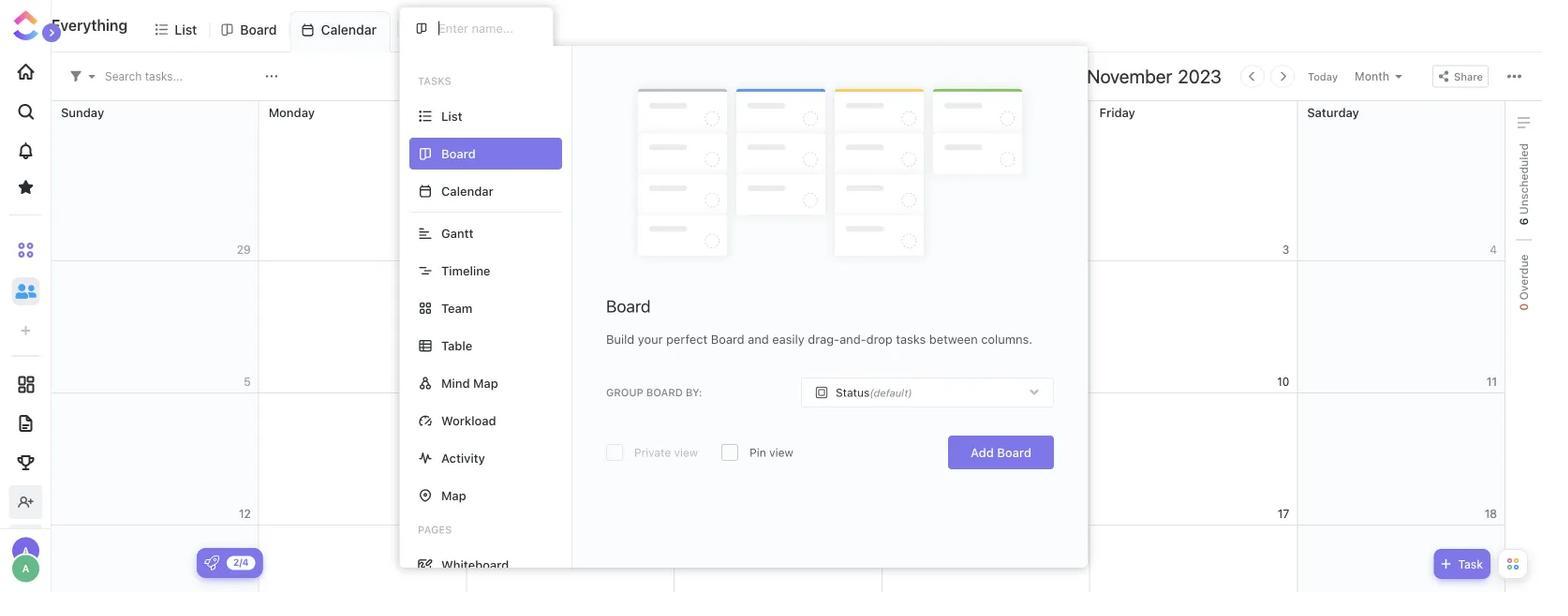 Task type: locate. For each thing, give the bounding box(es) containing it.
0 horizontal spatial map
[[441, 489, 466, 503]]

add
[[971, 446, 994, 460]]

list up search tasks... text field
[[175, 22, 197, 37]]

view for private view
[[674, 446, 698, 459]]

8
[[867, 375, 874, 388]]

1 horizontal spatial list
[[441, 109, 462, 123]]

view right private at the bottom
[[674, 446, 698, 459]]

team
[[441, 301, 472, 315]]

build your perfect board and easily drag-and-drop tasks between columns.
[[606, 332, 1032, 346]]

3 row from the top
[[52, 393, 1505, 526]]

activity
[[441, 451, 485, 465]]

pin view
[[750, 446, 793, 459]]

2 view from the left
[[769, 446, 793, 459]]

group board by:
[[606, 387, 702, 399]]

build
[[606, 332, 634, 346]]

between
[[929, 332, 978, 346]]

list
[[175, 22, 197, 37], [441, 109, 462, 123]]

perfect
[[666, 332, 708, 346]]

wednesday
[[684, 105, 752, 119]]

calendar left view dropdown button
[[321, 22, 377, 37]]

0 horizontal spatial calendar
[[321, 22, 377, 37]]

sunday
[[61, 105, 104, 119]]

1 horizontal spatial view
[[769, 446, 793, 459]]

drop
[[866, 332, 893, 346]]

13
[[446, 507, 459, 520]]

6
[[1517, 218, 1530, 225]]

tasks...
[[145, 70, 183, 83]]

add board
[[971, 446, 1031, 460]]

friday
[[1099, 105, 1135, 119]]

row containing 8
[[52, 261, 1505, 393]]

columns.
[[981, 332, 1032, 346]]

grid
[[51, 101, 1505, 592]]

1 view from the left
[[674, 446, 698, 459]]

task
[[1458, 557, 1483, 571]]

11
[[1487, 375, 1497, 388]]

1 horizontal spatial calendar
[[441, 184, 493, 198]]

private
[[634, 446, 671, 459]]

saturday
[[1307, 105, 1359, 119]]

0 vertical spatial calendar
[[321, 22, 377, 37]]

0 vertical spatial map
[[473, 376, 498, 390]]

view right pin
[[769, 446, 793, 459]]

calendar up gantt
[[441, 184, 493, 198]]

map
[[473, 376, 498, 390], [441, 489, 466, 503]]

your
[[638, 332, 663, 346]]

(default)
[[870, 387, 912, 399]]

Search tasks... text field
[[105, 63, 260, 89]]

tasks
[[896, 332, 926, 346]]

map right the "mind"
[[473, 376, 498, 390]]

map up 13
[[441, 489, 466, 503]]

whiteboard
[[441, 558, 509, 572]]

gantt
[[441, 226, 474, 240]]

board right list link
[[240, 22, 277, 37]]

18
[[1485, 507, 1497, 520]]

1 vertical spatial map
[[441, 489, 466, 503]]

calendar
[[321, 22, 377, 37], [441, 184, 493, 198]]

row
[[52, 101, 1505, 261], [52, 261, 1505, 393], [52, 393, 1505, 526], [52, 526, 1505, 592]]

calendar inside the calendar link
[[321, 22, 377, 37]]

view
[[674, 446, 698, 459], [769, 446, 793, 459]]

board left and
[[711, 332, 744, 346]]

12
[[239, 507, 251, 520]]

row containing 12
[[52, 393, 1505, 526]]

timeline
[[441, 264, 490, 278]]

calendar link
[[321, 12, 384, 52]]

overdue
[[1517, 254, 1530, 303]]

1 row from the top
[[52, 101, 1505, 261]]

board right add
[[997, 446, 1031, 460]]

1 horizontal spatial map
[[473, 376, 498, 390]]

list down tasks
[[441, 109, 462, 123]]

list link
[[175, 11, 204, 52]]

today
[[1308, 70, 1338, 82]]

view for pin view
[[769, 446, 793, 459]]

2 row from the top
[[52, 261, 1505, 393]]

unscheduled
[[1517, 143, 1530, 218]]

0 horizontal spatial view
[[674, 446, 698, 459]]

board inside "link"
[[240, 22, 277, 37]]

search tasks...
[[105, 70, 183, 83]]

board
[[240, 22, 277, 37], [606, 296, 651, 316], [711, 332, 744, 346], [997, 446, 1031, 460]]

thursday
[[892, 105, 946, 119]]

0 vertical spatial list
[[175, 22, 197, 37]]



Task type: vqa. For each thing, say whether or not it's contained in the screenshot.
SHARE
yes



Task type: describe. For each thing, give the bounding box(es) containing it.
monday
[[269, 105, 315, 119]]

by:
[[686, 387, 702, 399]]

1 vertical spatial list
[[441, 109, 462, 123]]

status (default)
[[836, 386, 912, 399]]

view button
[[399, 11, 462, 52]]

2/4
[[233, 557, 249, 568]]

everything
[[52, 17, 128, 34]]

share
[[1454, 71, 1483, 83]]

0 horizontal spatial list
[[175, 22, 197, 37]]

10
[[1277, 375, 1289, 388]]

table
[[441, 339, 472, 353]]

and
[[748, 332, 769, 346]]

board up build
[[606, 296, 651, 316]]

drag-
[[808, 332, 840, 346]]

status
[[836, 386, 870, 399]]

search
[[105, 70, 142, 83]]

Enter name... field
[[437, 20, 538, 36]]

workload
[[441, 414, 496, 428]]

grid containing sunday
[[51, 101, 1505, 592]]

mind
[[441, 376, 470, 390]]

and-
[[840, 332, 866, 346]]

mind map
[[441, 376, 498, 390]]

share button
[[1432, 65, 1489, 88]]

board link
[[240, 11, 284, 52]]

view
[[425, 22, 453, 36]]

group
[[606, 387, 643, 399]]

private view
[[634, 446, 698, 459]]

easily
[[772, 332, 805, 346]]

17
[[1278, 507, 1289, 520]]

0
[[1517, 303, 1530, 311]]

pages
[[418, 524, 452, 536]]

4 row from the top
[[52, 526, 1505, 592]]

today button
[[1304, 67, 1342, 85]]

onboarding checklist button element
[[204, 556, 219, 571]]

user friends image
[[15, 283, 36, 300]]

onboarding checklist button image
[[204, 556, 219, 571]]

board
[[646, 387, 683, 399]]

1 vertical spatial calendar
[[441, 184, 493, 198]]

tasks
[[418, 75, 451, 87]]

pin
[[750, 446, 766, 459]]



